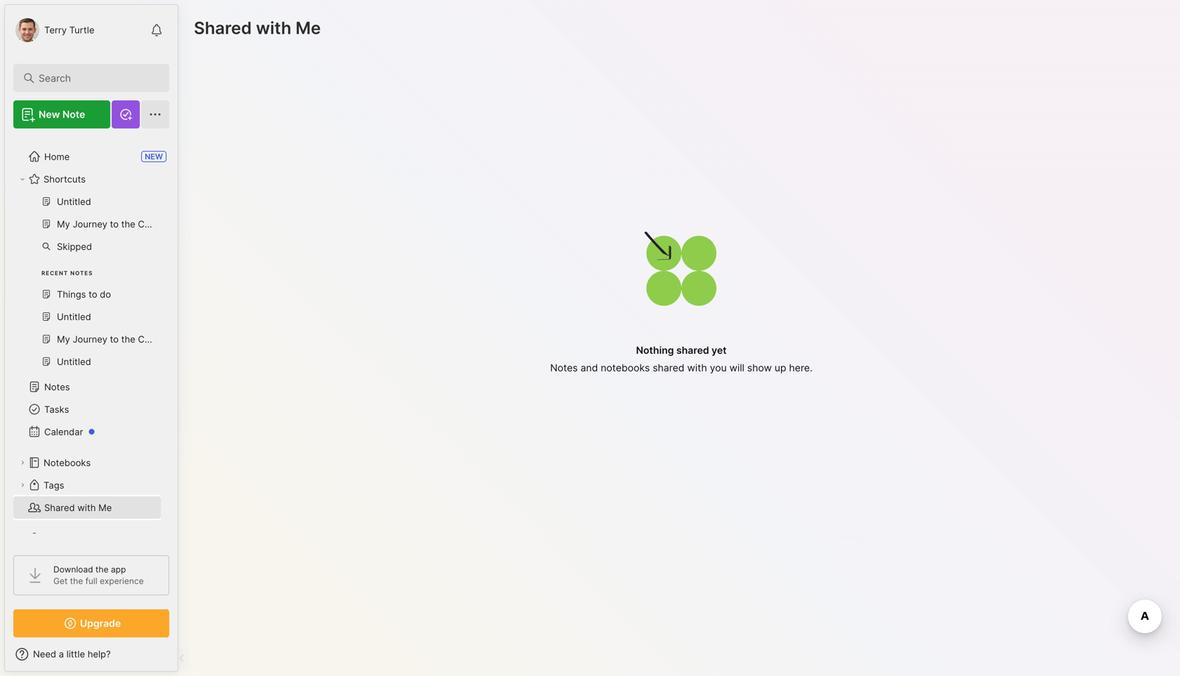 Task type: vqa. For each thing, say whether or not it's contained in the screenshot.
up
yes



Task type: describe. For each thing, give the bounding box(es) containing it.
new
[[145, 152, 163, 161]]

terry turtle
[[44, 25, 94, 35]]

terry
[[44, 25, 67, 35]]

show
[[747, 362, 772, 374]]

here.
[[789, 362, 813, 374]]

recent
[[41, 270, 68, 277]]

home
[[44, 151, 70, 162]]

recent notes group
[[13, 190, 161, 381]]

recent notes
[[41, 270, 93, 277]]

shared with me element
[[183, 0, 1180, 677]]

Search text field
[[39, 72, 151, 85]]

1 vertical spatial shared
[[653, 362, 685, 374]]

shared with me link
[[13, 497, 161, 519]]

note
[[62, 109, 85, 120]]

download
[[53, 565, 93, 575]]

will
[[730, 362, 745, 374]]

none search field inside main "element"
[[39, 70, 151, 86]]

expand tags image
[[18, 481, 27, 490]]

full
[[85, 576, 97, 587]]

turtle
[[69, 25, 94, 35]]

tags button
[[13, 474, 161, 497]]

calendar
[[44, 427, 83, 437]]

0 vertical spatial shared
[[194, 18, 252, 38]]

with inside main "element"
[[77, 502, 96, 513]]

little
[[66, 649, 85, 660]]

1 vertical spatial the
[[70, 576, 83, 587]]

shared inside main "element"
[[44, 502, 75, 513]]

help?
[[88, 649, 111, 660]]

0 horizontal spatial notes
[[44, 382, 70, 393]]

notes inside group
[[70, 270, 93, 277]]



Task type: locate. For each thing, give the bounding box(es) containing it.
new
[[39, 109, 60, 120]]

and
[[581, 362, 598, 374]]

get
[[53, 576, 68, 587]]

0 horizontal spatial me
[[98, 502, 112, 513]]

notes link
[[13, 376, 161, 398]]

download the app get the full experience
[[53, 565, 144, 587]]

tree containing home
[[5, 137, 178, 558]]

shortcuts button
[[13, 168, 161, 190]]

0 horizontal spatial shared with me
[[44, 502, 112, 513]]

yet
[[712, 345, 727, 357]]

0 vertical spatial shared
[[676, 345, 709, 357]]

0 horizontal spatial with
[[77, 502, 96, 513]]

2 horizontal spatial notes
[[550, 362, 578, 374]]

expand notebooks image
[[18, 459, 27, 467]]

you
[[710, 362, 727, 374]]

upgrade button
[[13, 610, 169, 638]]

tags
[[44, 480, 64, 491]]

notes left and
[[550, 362, 578, 374]]

0 vertical spatial the
[[95, 565, 109, 575]]

None search field
[[39, 70, 151, 86]]

with inside nothing shared yet notes and notebooks shared with you will show up here.
[[687, 362, 707, 374]]

1 vertical spatial shared with me
[[44, 502, 112, 513]]

shared left 'yet'
[[676, 345, 709, 357]]

2 vertical spatial with
[[77, 502, 96, 513]]

with
[[256, 18, 291, 38], [687, 362, 707, 374], [77, 502, 96, 513]]

calendar button
[[13, 421, 161, 443]]

1 vertical spatial me
[[98, 502, 112, 513]]

app
[[111, 565, 126, 575]]

nothing
[[636, 345, 674, 357]]

1 horizontal spatial notes
[[70, 270, 93, 277]]

tree
[[5, 137, 178, 558]]

me
[[296, 18, 321, 38], [98, 502, 112, 513]]

click to collapse image
[[177, 651, 188, 667]]

1 horizontal spatial the
[[95, 565, 109, 575]]

notes right recent
[[70, 270, 93, 277]]

0 vertical spatial me
[[296, 18, 321, 38]]

0 vertical spatial shared with me
[[194, 18, 321, 38]]

0 horizontal spatial the
[[70, 576, 83, 587]]

experience
[[100, 576, 144, 587]]

tasks
[[44, 404, 69, 415]]

shared with me
[[194, 18, 321, 38], [44, 502, 112, 513]]

notes up tasks
[[44, 382, 70, 393]]

notebooks link
[[13, 452, 161, 474]]

notebooks
[[601, 362, 650, 374]]

tasks button
[[13, 398, 161, 421]]

1 vertical spatial with
[[687, 362, 707, 374]]

notes
[[70, 270, 93, 277], [550, 362, 578, 374], [44, 382, 70, 393]]

1 horizontal spatial shared
[[194, 18, 252, 38]]

1 horizontal spatial shared with me
[[194, 18, 321, 38]]

upgrade
[[80, 618, 121, 630]]

0 vertical spatial with
[[256, 18, 291, 38]]

need
[[33, 649, 56, 660]]

1 horizontal spatial with
[[256, 18, 291, 38]]

need a little help?
[[33, 649, 111, 660]]

shared
[[194, 18, 252, 38], [44, 502, 75, 513]]

WHAT'S NEW field
[[5, 643, 178, 666]]

notebooks
[[44, 458, 91, 468]]

2 vertical spatial notes
[[44, 382, 70, 393]]

0 horizontal spatial shared
[[44, 502, 75, 513]]

shared down the nothing
[[653, 362, 685, 374]]

up
[[775, 362, 786, 374]]

shortcuts
[[44, 174, 86, 185]]

shared with me inside main "element"
[[44, 502, 112, 513]]

me inside main "element"
[[98, 502, 112, 513]]

notes inside nothing shared yet notes and notebooks shared with you will show up here.
[[550, 362, 578, 374]]

1 horizontal spatial me
[[296, 18, 321, 38]]

Account field
[[13, 16, 94, 44]]

the
[[95, 565, 109, 575], [70, 576, 83, 587]]

tree inside main "element"
[[5, 137, 178, 558]]

2 horizontal spatial with
[[687, 362, 707, 374]]

nothing shared yet notes and notebooks shared with you will show up here.
[[550, 345, 813, 374]]

a
[[59, 649, 64, 660]]

1 vertical spatial notes
[[550, 362, 578, 374]]

new note
[[39, 109, 85, 120]]

1 vertical spatial shared
[[44, 502, 75, 513]]

the up the 'full'
[[95, 565, 109, 575]]

0 vertical spatial notes
[[70, 270, 93, 277]]

shared
[[676, 345, 709, 357], [653, 362, 685, 374]]

the down download
[[70, 576, 83, 587]]

main element
[[0, 0, 183, 677]]



